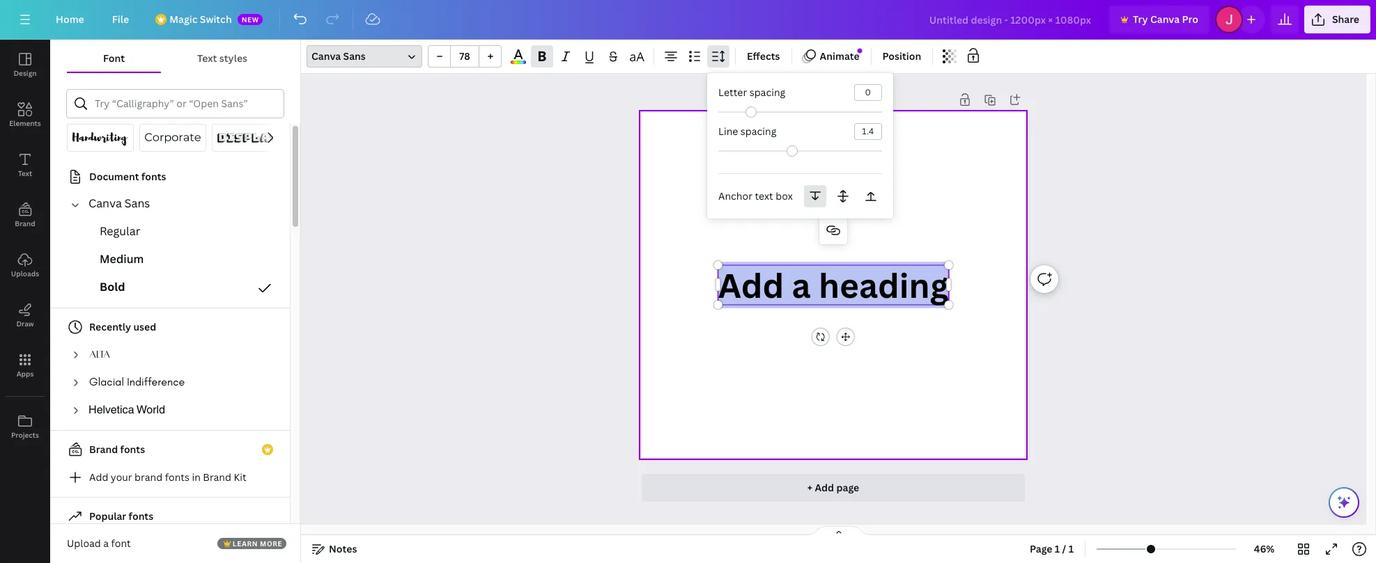 Task type: describe. For each thing, give the bounding box(es) containing it.
canva inside try canva pro button
[[1151, 13, 1180, 26]]

position
[[883, 49, 922, 63]]

line
[[719, 125, 738, 138]]

try canva pro button
[[1109, 6, 1210, 33]]

more
[[260, 539, 282, 549]]

animate button
[[798, 45, 865, 68]]

file button
[[101, 6, 140, 33]]

popular fonts
[[89, 510, 153, 523]]

/
[[1062, 543, 1066, 556]]

a for upload
[[103, 537, 109, 550]]

share
[[1332, 13, 1360, 26]]

canva inside canva sans dropdown button
[[312, 49, 341, 63]]

upload a font
[[67, 537, 131, 550]]

2 horizontal spatial brand
[[203, 471, 231, 484]]

share button
[[1305, 6, 1371, 33]]

uploads
[[11, 269, 39, 279]]

letter
[[719, 86, 747, 99]]

try
[[1133, 13, 1148, 26]]

effects button
[[742, 45, 786, 68]]

– – number field
[[455, 49, 475, 63]]

brand
[[135, 471, 163, 484]]

document
[[89, 170, 139, 183]]

fonts for popular fonts
[[129, 510, 153, 523]]

font
[[103, 52, 125, 65]]

document fonts
[[89, 170, 166, 183]]

effects
[[747, 49, 780, 63]]

main menu bar
[[0, 0, 1376, 40]]

Letter spacing text field
[[855, 85, 881, 100]]

line spacing
[[719, 125, 777, 138]]

learn more button
[[217, 539, 286, 550]]

font
[[111, 537, 131, 550]]

sans
[[343, 49, 366, 63]]

your
[[111, 471, 132, 484]]

side panel tab list
[[0, 40, 50, 452]]

display image
[[217, 130, 278, 146]]

learn
[[233, 539, 258, 549]]

spacing for letter spacing
[[750, 86, 786, 99]]

apps
[[16, 369, 34, 379]]

text for text
[[18, 169, 32, 178]]

a for add
[[792, 263, 811, 308]]

canva sans image
[[89, 197, 151, 213]]

brand for brand
[[15, 219, 35, 229]]

position button
[[877, 45, 927, 68]]

kit
[[234, 471, 247, 484]]

+
[[808, 482, 813, 495]]

animate
[[820, 49, 860, 63]]

add for add your brand fonts in brand kit
[[89, 471, 108, 484]]

projects
[[11, 431, 39, 440]]

design
[[14, 68, 37, 78]]

page
[[837, 482, 859, 495]]

alta image
[[89, 347, 110, 364]]

box
[[776, 190, 793, 203]]

switch
[[200, 13, 232, 26]]

elements
[[9, 118, 41, 128]]

recently
[[89, 321, 131, 334]]

try canva pro
[[1133, 13, 1199, 26]]

corporate image
[[145, 130, 200, 146]]

heading
[[819, 263, 949, 308]]

spacing for line spacing
[[741, 125, 777, 138]]

helvetica world image
[[89, 403, 166, 420]]

1 1 from the left
[[1055, 543, 1060, 556]]

upload
[[67, 537, 101, 550]]

letter spacing
[[719, 86, 786, 99]]

apps button
[[0, 341, 50, 391]]

add inside + add page button
[[815, 482, 834, 495]]

fonts for brand fonts
[[120, 443, 145, 456]]



Task type: vqa. For each thing, say whether or not it's contained in the screenshot.
PRICE button on the top of the page
no



Task type: locate. For each thing, give the bounding box(es) containing it.
uploads button
[[0, 240, 50, 291]]

home link
[[45, 6, 95, 33]]

canva
[[1151, 13, 1180, 26], [312, 49, 341, 63]]

0 vertical spatial brand
[[15, 219, 35, 229]]

notes button
[[307, 539, 363, 561]]

notes
[[329, 543, 357, 556]]

2 horizontal spatial add
[[815, 482, 834, 495]]

popular
[[89, 510, 126, 523]]

file
[[112, 13, 129, 26]]

1 horizontal spatial text
[[197, 52, 217, 65]]

+ add page button
[[642, 475, 1025, 502]]

0 vertical spatial spacing
[[750, 86, 786, 99]]

show pages image
[[805, 526, 872, 537]]

brand fonts
[[89, 443, 145, 456]]

text styles
[[197, 52, 247, 65]]

font button
[[67, 45, 161, 72]]

2 1 from the left
[[1069, 543, 1074, 556]]

home
[[56, 13, 84, 26]]

1 horizontal spatial brand
[[89, 443, 118, 456]]

group
[[428, 45, 502, 68]]

bold image
[[100, 280, 125, 297]]

spacing right line
[[741, 125, 777, 138]]

1 vertical spatial brand
[[89, 443, 118, 456]]

1
[[1055, 543, 1060, 556], [1069, 543, 1074, 556]]

glacial indifference image
[[89, 375, 185, 392]]

brand button
[[0, 190, 50, 240]]

recently used
[[89, 321, 156, 334]]

a inside text field
[[792, 263, 811, 308]]

1 right /
[[1069, 543, 1074, 556]]

text button
[[0, 140, 50, 190]]

0 horizontal spatial add
[[89, 471, 108, 484]]

brand up uploads button
[[15, 219, 35, 229]]

1 vertical spatial spacing
[[741, 125, 777, 138]]

1 horizontal spatial a
[[792, 263, 811, 308]]

Line spacing text field
[[855, 124, 881, 139]]

magic switch
[[169, 13, 232, 26]]

elements button
[[0, 90, 50, 140]]

0 horizontal spatial brand
[[15, 219, 35, 229]]

+ add page
[[808, 482, 859, 495]]

in
[[192, 471, 201, 484]]

text
[[755, 190, 773, 203]]

0 horizontal spatial text
[[18, 169, 32, 178]]

add a heading
[[718, 263, 949, 308]]

0 vertical spatial a
[[792, 263, 811, 308]]

fonts left in
[[165, 471, 190, 484]]

regular image
[[100, 224, 141, 241]]

1 vertical spatial text
[[18, 169, 32, 178]]

add your brand fonts in brand kit
[[89, 471, 247, 484]]

Design title text field
[[918, 6, 1104, 33]]

brand right in
[[203, 471, 231, 484]]

fonts for document fonts
[[141, 170, 166, 183]]

styles
[[219, 52, 247, 65]]

add inside add a heading text field
[[718, 263, 784, 308]]

46%
[[1254, 543, 1275, 556]]

design button
[[0, 40, 50, 90]]

1 horizontal spatial 1
[[1069, 543, 1074, 556]]

text inside side panel tab list
[[18, 169, 32, 178]]

0 vertical spatial canva
[[1151, 13, 1180, 26]]

brand for brand fonts
[[89, 443, 118, 456]]

0 horizontal spatial canva
[[312, 49, 341, 63]]

spacing right letter
[[750, 86, 786, 99]]

Add a heading text field
[[718, 262, 949, 309]]

fonts up your
[[120, 443, 145, 456]]

draw
[[16, 319, 34, 329]]

brand inside button
[[15, 219, 35, 229]]

draw button
[[0, 291, 50, 341]]

new
[[242, 15, 259, 24]]

text
[[197, 52, 217, 65], [18, 169, 32, 178]]

canva right the try
[[1151, 13, 1180, 26]]

text for text styles
[[197, 52, 217, 65]]

2 vertical spatial brand
[[203, 471, 231, 484]]

1 horizontal spatial canva
[[1151, 13, 1180, 26]]

canva assistant image
[[1336, 495, 1353, 512]]

spacing
[[750, 86, 786, 99], [741, 125, 777, 138]]

brand
[[15, 219, 35, 229], [89, 443, 118, 456], [203, 471, 231, 484]]

color range image
[[511, 61, 526, 64]]

page 1 / 1
[[1030, 543, 1074, 556]]

text left the styles
[[197, 52, 217, 65]]

canva left sans
[[312, 49, 341, 63]]

brand up your
[[89, 443, 118, 456]]

add
[[718, 263, 784, 308], [89, 471, 108, 484], [815, 482, 834, 495]]

used
[[133, 321, 156, 334]]

fonts
[[141, 170, 166, 183], [120, 443, 145, 456], [165, 471, 190, 484], [129, 510, 153, 523]]

0 horizontal spatial 1
[[1055, 543, 1060, 556]]

text up brand button
[[18, 169, 32, 178]]

1 left /
[[1055, 543, 1060, 556]]

add for add a heading
[[718, 263, 784, 308]]

anchor text box
[[719, 190, 793, 203]]

fonts right document
[[141, 170, 166, 183]]

canva sans
[[312, 49, 366, 63]]

learn more
[[233, 539, 282, 549]]

anchor
[[719, 190, 753, 203]]

canva sans button
[[307, 45, 422, 68]]

Try "Calligraphy" or "Open Sans" search field
[[95, 91, 275, 117]]

new image
[[857, 49, 862, 53]]

fonts right popular
[[129, 510, 153, 523]]

1 vertical spatial a
[[103, 537, 109, 550]]

page
[[1030, 543, 1053, 556]]

projects button
[[0, 402, 50, 452]]

0 vertical spatial text
[[197, 52, 217, 65]]

a
[[792, 263, 811, 308], [103, 537, 109, 550]]

magic
[[169, 13, 198, 26]]

handwriting image
[[72, 130, 128, 146]]

medium image
[[100, 252, 144, 269]]

0 horizontal spatial a
[[103, 537, 109, 550]]

1 vertical spatial canva
[[312, 49, 341, 63]]

text styles button
[[161, 45, 284, 72]]

1 horizontal spatial add
[[718, 263, 784, 308]]

46% button
[[1242, 539, 1287, 561]]

pro
[[1182, 13, 1199, 26]]



